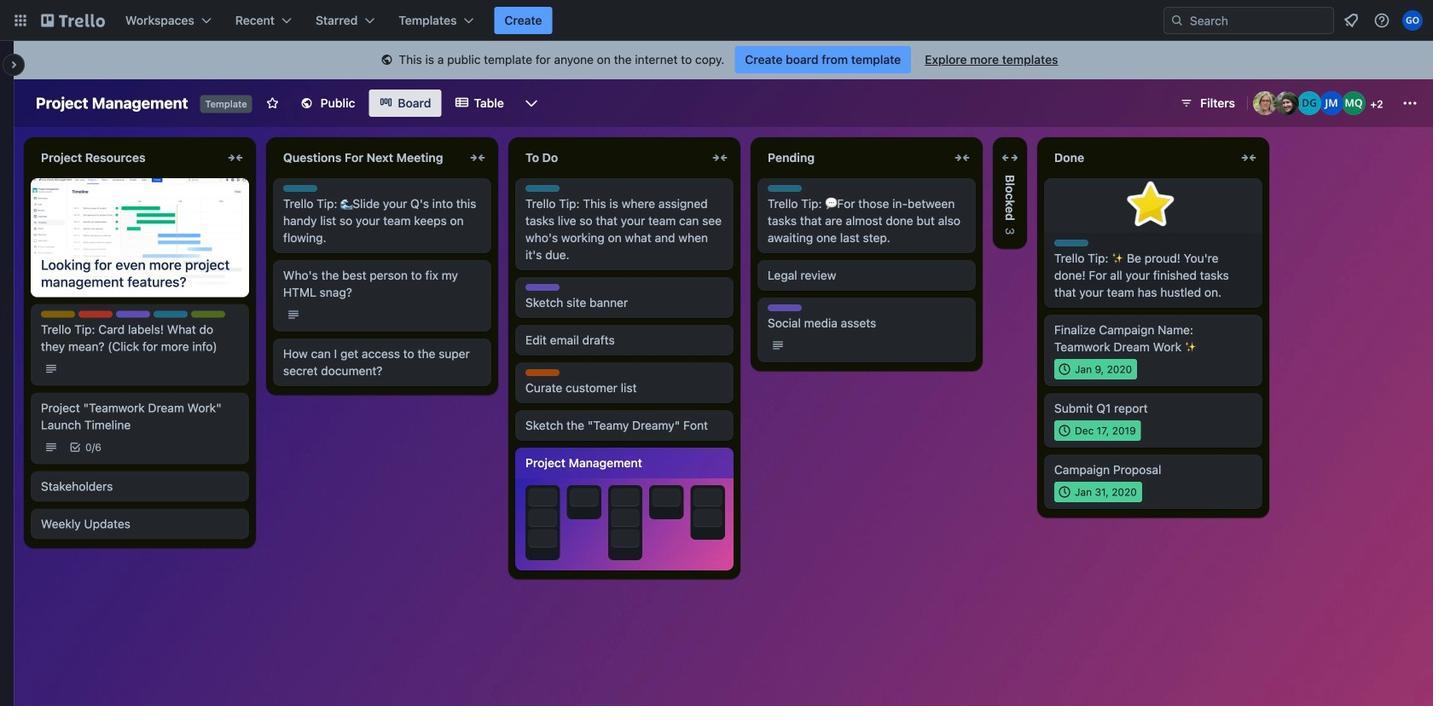 Task type: locate. For each thing, give the bounding box(es) containing it.
Board name text field
[[27, 90, 197, 117]]

caity (caity) image
[[1275, 91, 1299, 115]]

andrea crawford (andreacrawford8) image
[[1253, 91, 1277, 115]]

customize views image
[[523, 95, 540, 112]]

collapse list image
[[225, 148, 246, 168], [467, 148, 488, 168], [952, 148, 972, 168]]

1 horizontal spatial collapse list image
[[467, 148, 488, 168]]

melody qiao (melodyqiao) image
[[1342, 91, 1366, 115]]

color: sky, title: "trello tip" element
[[283, 185, 317, 192], [525, 185, 560, 192], [768, 185, 802, 192], [1054, 240, 1089, 247], [154, 311, 188, 318]]

expand list image
[[1000, 148, 1020, 168]]

1 horizontal spatial collapse list image
[[1239, 148, 1259, 168]]

color: purple, title: "design team" element
[[525, 284, 560, 291], [768, 305, 802, 311], [116, 311, 150, 318]]

0 horizontal spatial collapse list image
[[225, 148, 246, 168]]

None text field
[[31, 144, 222, 171], [273, 144, 464, 171], [515, 144, 706, 171], [1044, 144, 1235, 171], [31, 144, 222, 171], [273, 144, 464, 171], [515, 144, 706, 171], [1044, 144, 1235, 171]]

None text field
[[758, 144, 949, 171], [1001, 171, 1019, 224], [758, 144, 949, 171], [1001, 171, 1019, 224]]

show menu image
[[1402, 95, 1419, 112]]

search image
[[1170, 14, 1184, 27]]

0 horizontal spatial collapse list image
[[710, 148, 730, 168]]

collapse list image
[[710, 148, 730, 168], [1239, 148, 1259, 168]]

2 horizontal spatial collapse list image
[[952, 148, 972, 168]]

color: yellow, title: "copy request" element
[[41, 311, 75, 318]]



Task type: vqa. For each thing, say whether or not it's contained in the screenshot.
to
no



Task type: describe. For each thing, give the bounding box(es) containing it.
color: lime, title: "halp" element
[[191, 311, 225, 318]]

devan goldstein (devangoldstein2) image
[[1298, 91, 1321, 115]]

2 collapse list image from the left
[[467, 148, 488, 168]]

1 collapse list image from the left
[[710, 148, 730, 168]]

back to home image
[[41, 7, 105, 34]]

open information menu image
[[1373, 12, 1391, 29]]

1 horizontal spatial color: purple, title: "design team" element
[[525, 284, 560, 291]]

star image
[[1124, 178, 1178, 233]]

jordan mirchev (jordan_mirchev) image
[[1320, 91, 1344, 115]]

star or unstar board image
[[266, 96, 280, 110]]

sm image
[[378, 52, 395, 69]]

2 collapse list image from the left
[[1239, 148, 1259, 168]]

Search field
[[1184, 9, 1333, 32]]

primary element
[[0, 0, 1433, 41]]

2 horizontal spatial color: purple, title: "design team" element
[[768, 305, 802, 311]]

3 collapse list image from the left
[[952, 148, 972, 168]]

gary orlando (garyorlando) image
[[1402, 10, 1423, 31]]

color: red, title: "priority" element
[[78, 311, 113, 318]]

0 notifications image
[[1341, 10, 1361, 31]]

0 horizontal spatial color: purple, title: "design team" element
[[116, 311, 150, 318]]

1 collapse list image from the left
[[225, 148, 246, 168]]

color: orange, title: "one more step" element
[[525, 369, 560, 376]]



